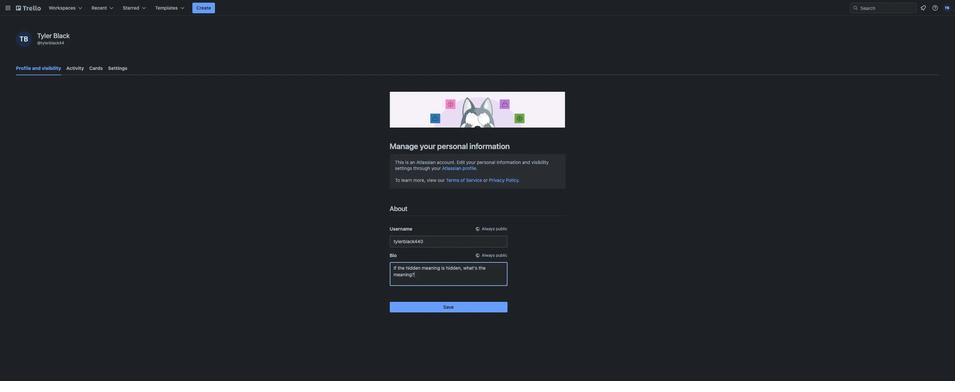 Task type: locate. For each thing, give the bounding box(es) containing it.
atlassian
[[416, 160, 436, 165], [442, 165, 461, 171]]

profile
[[463, 165, 476, 171]]

0 vertical spatial public
[[496, 227, 507, 232]]

privacy policy link
[[489, 177, 518, 183]]

0 vertical spatial atlassian
[[416, 160, 436, 165]]

an
[[410, 160, 415, 165]]

Username text field
[[390, 236, 507, 248]]

cards link
[[89, 62, 103, 74]]

tyler black (tylerblack44) image right open information menu "icon"
[[943, 4, 951, 12]]

public for bio
[[496, 253, 507, 258]]

your down account.
[[431, 165, 441, 171]]

public
[[496, 227, 507, 232], [496, 253, 507, 258]]

2 public from the top
[[496, 253, 507, 258]]

learn
[[401, 177, 412, 183]]

0 vertical spatial always public
[[482, 227, 507, 232]]

manage your personal information
[[390, 142, 510, 151]]

0 horizontal spatial tyler black (tylerblack44) image
[[16, 31, 32, 47]]

username
[[390, 226, 412, 232]]

personal
[[437, 142, 468, 151], [477, 160, 495, 165]]

information up this is an atlassian account. edit your personal information and visibility settings through your
[[470, 142, 510, 151]]

activity link
[[66, 62, 84, 74]]

and
[[32, 65, 41, 71], [522, 160, 530, 165]]

2 always from the top
[[482, 253, 495, 258]]

1 vertical spatial public
[[496, 253, 507, 258]]

information
[[470, 142, 510, 151], [497, 160, 521, 165]]

always
[[482, 227, 495, 232], [482, 253, 495, 258]]

your
[[420, 142, 436, 151], [466, 160, 476, 165], [431, 165, 441, 171]]

1 vertical spatial and
[[522, 160, 530, 165]]

view
[[427, 177, 437, 183]]

tyler
[[37, 32, 52, 39]]

always public for bio
[[482, 253, 507, 258]]

1 vertical spatial .
[[518, 177, 520, 183]]

personal up or
[[477, 160, 495, 165]]

2 always public from the top
[[482, 253, 507, 258]]

templates button
[[151, 3, 188, 13]]

atlassian up through
[[416, 160, 436, 165]]

1 vertical spatial information
[[497, 160, 521, 165]]

1 horizontal spatial tyler black (tylerblack44) image
[[943, 4, 951, 12]]

0 vertical spatial your
[[420, 142, 436, 151]]

1 vertical spatial tyler black (tylerblack44) image
[[16, 31, 32, 47]]

0 horizontal spatial .
[[476, 165, 478, 171]]

0 vertical spatial personal
[[437, 142, 468, 151]]

1 horizontal spatial atlassian
[[442, 165, 461, 171]]

1 vertical spatial personal
[[477, 160, 495, 165]]

primary element
[[0, 0, 955, 16]]

terms of service link
[[446, 177, 482, 183]]

your up profile
[[466, 160, 476, 165]]

1 vertical spatial always public
[[482, 253, 507, 258]]

tyler black (tylerblack44) image left the @
[[16, 31, 32, 47]]

tyler black (tylerblack44) image
[[943, 4, 951, 12], [16, 31, 32, 47]]

personal up account.
[[437, 142, 468, 151]]

visibility
[[42, 65, 61, 71], [532, 160, 549, 165]]

black
[[53, 32, 70, 39]]

.
[[476, 165, 478, 171], [518, 177, 520, 183]]

atlassian inside this is an atlassian account. edit your personal information and visibility settings through your
[[416, 160, 436, 165]]

0 notifications image
[[919, 4, 927, 12]]

0 vertical spatial information
[[470, 142, 510, 151]]

. up service
[[476, 165, 478, 171]]

1 horizontal spatial and
[[522, 160, 530, 165]]

bio
[[390, 253, 397, 258]]

search image
[[853, 5, 858, 11]]

1 public from the top
[[496, 227, 507, 232]]

1 horizontal spatial .
[[518, 177, 520, 183]]

visibility inside this is an atlassian account. edit your personal information and visibility settings through your
[[532, 160, 549, 165]]

our
[[438, 177, 445, 183]]

open information menu image
[[932, 5, 939, 11]]

1 vertical spatial always
[[482, 253, 495, 258]]

0 vertical spatial visibility
[[42, 65, 61, 71]]

your up through
[[420, 142, 436, 151]]

atlassian profile link
[[442, 165, 476, 171]]

0 vertical spatial tyler black (tylerblack44) image
[[943, 4, 951, 12]]

always public
[[482, 227, 507, 232], [482, 253, 507, 258]]

workspaces
[[49, 5, 76, 11]]

recent button
[[88, 3, 118, 13]]

settings
[[395, 165, 412, 171]]

0 vertical spatial always
[[482, 227, 495, 232]]

0 horizontal spatial atlassian
[[416, 160, 436, 165]]

through
[[413, 165, 430, 171]]

1 vertical spatial visibility
[[532, 160, 549, 165]]

. to learn more, view our
[[395, 165, 478, 183]]

more,
[[413, 177, 426, 183]]

0 horizontal spatial and
[[32, 65, 41, 71]]

0 vertical spatial and
[[32, 65, 41, 71]]

atlassian down account.
[[442, 165, 461, 171]]

1 horizontal spatial visibility
[[532, 160, 549, 165]]

always public for username
[[482, 227, 507, 232]]

1 always public from the top
[[482, 227, 507, 232]]

service
[[466, 177, 482, 183]]

1 horizontal spatial personal
[[477, 160, 495, 165]]

. right privacy
[[518, 177, 520, 183]]

activity
[[66, 65, 84, 71]]

1 always from the top
[[482, 227, 495, 232]]

information up policy
[[497, 160, 521, 165]]

0 vertical spatial .
[[476, 165, 478, 171]]

tyler black @ tylerblack44
[[37, 32, 70, 45]]



Task type: vqa. For each thing, say whether or not it's contained in the screenshot.
left AND
yes



Task type: describe. For each thing, give the bounding box(es) containing it.
Bio text field
[[390, 262, 507, 286]]

1 vertical spatial your
[[466, 160, 476, 165]]

profile and visibility
[[16, 65, 61, 71]]

settings link
[[108, 62, 127, 74]]

is
[[405, 160, 409, 165]]

edit
[[457, 160, 465, 165]]

save
[[443, 305, 454, 310]]

to
[[395, 177, 400, 183]]

this is an atlassian account. edit your personal information and visibility settings through your
[[395, 160, 549, 171]]

2 vertical spatial your
[[431, 165, 441, 171]]

policy
[[506, 177, 518, 183]]

@
[[37, 40, 41, 45]]

manage
[[390, 142, 418, 151]]

of
[[461, 177, 465, 183]]

profile
[[16, 65, 31, 71]]

cards
[[89, 65, 103, 71]]

personal inside this is an atlassian account. edit your personal information and visibility settings through your
[[477, 160, 495, 165]]

. inside . to learn more, view our
[[476, 165, 478, 171]]

tylerblack44
[[41, 40, 64, 45]]

create
[[196, 5, 211, 11]]

1 vertical spatial atlassian
[[442, 165, 461, 171]]

atlassian profile
[[442, 165, 476, 171]]

settings
[[108, 65, 127, 71]]

always for username
[[482, 227, 495, 232]]

public for username
[[496, 227, 507, 232]]

and inside this is an atlassian account. edit your personal information and visibility settings through your
[[522, 160, 530, 165]]

terms
[[446, 177, 459, 183]]

privacy
[[489, 177, 505, 183]]

0 horizontal spatial personal
[[437, 142, 468, 151]]

create button
[[192, 3, 215, 13]]

about
[[390, 205, 408, 213]]

or
[[483, 177, 488, 183]]

starred button
[[119, 3, 150, 13]]

save button
[[390, 302, 507, 313]]

always for bio
[[482, 253, 495, 258]]

this
[[395, 160, 404, 165]]

templates
[[155, 5, 178, 11]]

information inside this is an atlassian account. edit your personal information and visibility settings through your
[[497, 160, 521, 165]]

terms of service or privacy policy .
[[446, 177, 520, 183]]

Search field
[[858, 3, 916, 13]]

0 horizontal spatial visibility
[[42, 65, 61, 71]]

starred
[[123, 5, 139, 11]]

back to home image
[[16, 3, 41, 13]]

account.
[[437, 160, 456, 165]]

workspaces button
[[45, 3, 86, 13]]

recent
[[92, 5, 107, 11]]

profile and visibility link
[[16, 62, 61, 75]]



